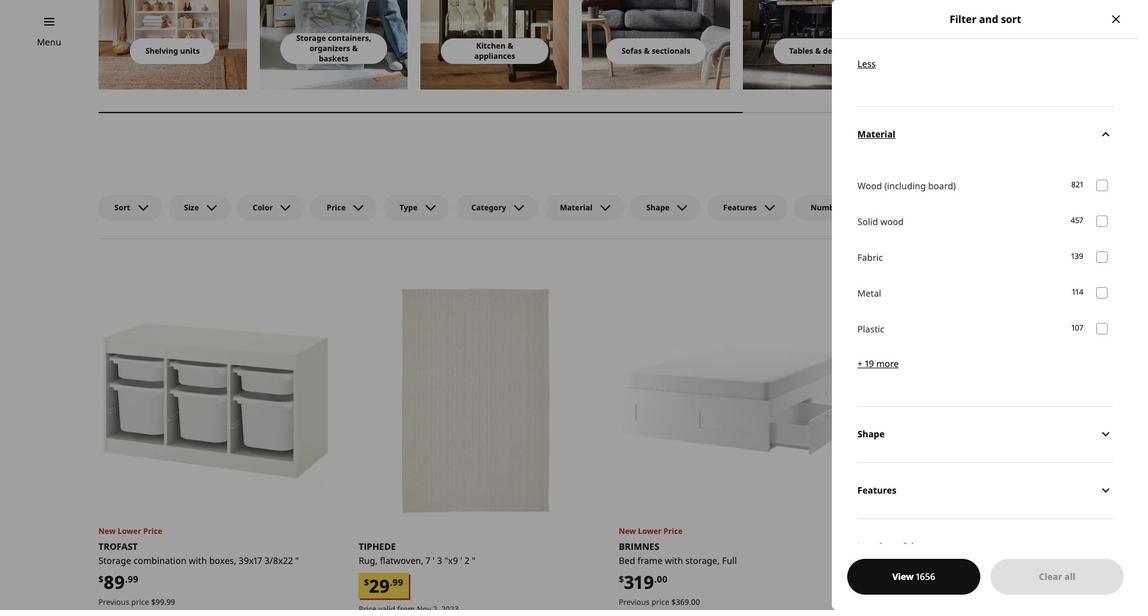 Task type: describe. For each thing, give the bounding box(es) containing it.
lower for 89
[[118, 526, 141, 537]]

organizers
[[310, 43, 350, 54]]

wood
[[881, 216, 904, 228]]

storage,
[[686, 555, 720, 567]]

material for material dropdown button
[[858, 128, 896, 140]]

5/8x74
[[937, 555, 965, 567]]

with for 89
[[189, 555, 207, 567]]

"x9
[[445, 555, 458, 567]]

00 right 149 at the right bottom of page
[[951, 597, 960, 608]]

metal
[[858, 287, 882, 299]]

number for number of drawers popup button
[[811, 202, 843, 213]]

price button
[[311, 195, 377, 221]]

document containing less
[[832, 0, 1140, 575]]

filter
[[950, 12, 977, 26]]

less
[[858, 57, 876, 70]]

material for material popup button
[[560, 202, 593, 213]]

129
[[884, 570, 915, 595]]

units
[[180, 45, 200, 56]]

a gray sofa against a light gray wall and a birch coffee table in front of it image
[[582, 0, 730, 90]]

category button
[[456, 195, 538, 221]]

price inside price popup button
[[327, 202, 346, 213]]

filter and sort
[[950, 12, 1022, 26]]

" inside brimnes bookcase, 23 5/8x74 3/4 " 129 . 00
[[983, 555, 987, 567]]

storage inside storage containers, organizers & baskets
[[296, 33, 326, 43]]

clear all
[[1039, 571, 1076, 583]]

more
[[877, 358, 899, 370]]

shelving
[[145, 45, 178, 56]]

type button
[[384, 195, 449, 221]]

+ 19 more
[[858, 358, 899, 370]]

clear
[[1039, 571, 1063, 583]]

1656
[[916, 571, 936, 583]]

shape button
[[631, 195, 701, 221]]

previous for 129
[[879, 597, 910, 608]]

2
[[465, 555, 470, 567]]

kitchen & appliances
[[475, 40, 516, 61]]

shelving units
[[145, 45, 200, 56]]

& inside storage containers, organizers & baskets
[[352, 43, 358, 54]]

sofas & sectionals button
[[606, 38, 706, 64]]

$ inside new lower price trofast storage combination with boxes, 39x17 3/8x22 " $ 89 . 99
[[98, 574, 104, 586]]

shape for shape dropdown button
[[858, 428, 885, 441]]

drawers for number of drawers popup button
[[854, 202, 886, 213]]

1 ' from the left
[[433, 555, 435, 567]]

. inside $ 29 . 99
[[390, 577, 393, 589]]

457
[[1071, 215, 1084, 226]]

beds list item
[[904, 0, 1053, 90]]

menu
[[37, 36, 61, 48]]

previous price $ 149 . 00
[[879, 597, 960, 608]]

features for features popup button
[[724, 202, 757, 213]]

four transparent storage boxes stacked on each other with various household items packed in them image
[[260, 0, 408, 90]]

tables & desks list item
[[743, 0, 892, 90]]

kitchen
[[476, 40, 506, 51]]

features button
[[708, 195, 789, 221]]

and
[[980, 12, 999, 26]]

$ inside the new lower price brimnes bed frame with storage, full $ 319 . 00
[[619, 574, 624, 586]]

previous price $ 99 . 99
[[98, 597, 175, 608]]

149
[[936, 597, 949, 608]]

$ 29 . 99
[[364, 574, 403, 598]]

material button
[[858, 106, 1114, 162]]

sort
[[1001, 12, 1022, 26]]

tables & desks button
[[774, 38, 861, 64]]

baskets
[[319, 53, 349, 64]]

number of drawers button
[[858, 519, 1114, 575]]

3/4
[[967, 555, 981, 567]]

frame
[[638, 555, 663, 567]]

appliances
[[475, 51, 516, 61]]

storage containers, organizers & baskets
[[296, 33, 371, 64]]

shape button
[[858, 406, 1114, 463]]

sectionals
[[652, 45, 691, 56]]

bed
[[619, 555, 635, 567]]

. inside brimnes bookcase, 23 5/8x74 3/4 " 129 . 00
[[915, 574, 917, 586]]

two white billy bookcases with different sizes of vases and books in it image
[[98, 0, 247, 90]]

of for number of drawers dropdown button
[[897, 541, 906, 553]]

features button
[[858, 463, 1114, 519]]

new for 319
[[619, 526, 636, 537]]

number for number of drawers dropdown button
[[858, 541, 895, 553]]

19
[[865, 358, 874, 370]]

sofas & sectionals list item
[[582, 0, 730, 90]]

99 inside $ 29 . 99
[[393, 577, 403, 589]]

& for sofas & sectionals
[[644, 45, 650, 56]]

tables
[[790, 45, 814, 56]]

plastic
[[858, 323, 885, 335]]

2 ' from the left
[[461, 555, 463, 567]]

with for 00
[[665, 555, 683, 567]]

+ 19 more button
[[858, 347, 1114, 381]]

board)
[[929, 180, 956, 192]]

type
[[400, 202, 418, 213]]

combination
[[134, 555, 187, 567]]

39x17
[[239, 555, 262, 567]]

kitchen & appliances list item
[[421, 0, 569, 90]]

. down storage,
[[689, 597, 691, 608]]

price for 129
[[912, 597, 930, 608]]

99 inside new lower price trofast storage combination with boxes, 39x17 3/8x22 " $ 89 . 99
[[128, 574, 138, 586]]

brimnes inside the new lower price brimnes bed frame with storage, full $ 319 . 00
[[619, 541, 660, 553]]

114
[[1073, 287, 1084, 298]]

00 inside brimnes bookcase, 23 5/8x74 3/4 " 129 . 00
[[917, 574, 928, 586]]

& for tables & desks
[[816, 45, 821, 56]]

new lower price trofast storage combination with boxes, 39x17 3/8x22 " $ 89 . 99
[[98, 526, 299, 595]]

+
[[858, 358, 863, 370]]

tiphede
[[359, 541, 396, 553]]

less button
[[858, 52, 1114, 75]]

size button
[[168, 195, 230, 221]]

139
[[1072, 251, 1084, 262]]

107 products element
[[1072, 323, 1084, 335]]

107
[[1072, 323, 1084, 334]]

& for kitchen & appliances
[[508, 40, 514, 51]]

3/8x22
[[265, 555, 293, 567]]



Task type: locate. For each thing, give the bounding box(es) containing it.
. inside the new lower price brimnes bed frame with storage, full $ 319 . 00
[[655, 574, 657, 586]]

lower for 319
[[638, 526, 662, 537]]

. down frame
[[655, 574, 657, 586]]

previous price $ 369 . 00
[[619, 597, 700, 608]]

previous down 319
[[619, 597, 650, 608]]

1 brimnes from the left
[[619, 541, 660, 553]]

2 horizontal spatial price
[[664, 526, 683, 537]]

1 new from the left
[[98, 526, 116, 537]]

1 horizontal spatial storage
[[296, 33, 326, 43]]

1 horizontal spatial "
[[472, 555, 476, 567]]

369
[[676, 597, 689, 608]]

0 vertical spatial features
[[724, 202, 757, 213]]

0 horizontal spatial number
[[811, 202, 843, 213]]

1 vertical spatial storage
[[98, 555, 131, 567]]

fabric
[[858, 251, 883, 264]]

1 price from the left
[[131, 597, 149, 608]]

features inside features popup button
[[724, 202, 757, 213]]

3 previous from the left
[[879, 597, 910, 608]]

new inside the new lower price brimnes bed frame with storage, full $ 319 . 00
[[619, 526, 636, 537]]

0 horizontal spatial of
[[845, 202, 852, 213]]

0 horizontal spatial material
[[560, 202, 593, 213]]

0 vertical spatial shape
[[647, 202, 670, 213]]

0 horizontal spatial brimnes
[[619, 541, 660, 553]]

821
[[1072, 179, 1084, 190]]

number of drawers up solid
[[811, 202, 886, 213]]

0 vertical spatial storage
[[296, 33, 326, 43]]

shape inside dropdown button
[[858, 428, 885, 441]]

new lower price brimnes bed frame with storage, full $ 319 . 00
[[619, 526, 737, 595]]

$ down the new lower price brimnes bed frame with storage, full $ 319 . 00
[[672, 597, 676, 608]]

$ down bed
[[619, 574, 624, 586]]

0 horizontal spatial storage
[[98, 555, 131, 567]]

457 products element
[[1071, 215, 1084, 227]]

shape for shape popup button on the right top of the page
[[647, 202, 670, 213]]

2 horizontal spatial price
[[912, 597, 930, 608]]

features
[[724, 202, 757, 213], [858, 485, 897, 497]]

. down combination
[[164, 597, 166, 608]]

previous down 129
[[879, 597, 910, 608]]

kitchen & appliances button
[[441, 38, 549, 64]]

price
[[327, 202, 346, 213], [143, 526, 162, 537], [664, 526, 683, 537]]

previous down 89
[[98, 597, 129, 608]]

price inside new lower price trofast storage combination with boxes, 39x17 3/8x22 " $ 89 . 99
[[143, 526, 162, 537]]

material button
[[544, 195, 624, 221]]

0 horizontal spatial lower
[[118, 526, 141, 537]]

0 horizontal spatial '
[[433, 555, 435, 567]]

" right 3/8x22 on the bottom left of page
[[295, 555, 299, 567]]

sort button
[[98, 195, 162, 221]]

a person relaxing on a bed with storage and writing in a book image
[[904, 0, 1053, 90]]

. up previous price $ 99 . 99
[[125, 574, 128, 586]]

1 horizontal spatial drawers
[[909, 541, 945, 553]]

previous for with
[[98, 597, 129, 608]]

. right view
[[915, 574, 917, 586]]

0 horizontal spatial previous
[[98, 597, 129, 608]]

0 horizontal spatial features
[[724, 202, 757, 213]]

number
[[811, 202, 843, 213], [858, 541, 895, 553]]

two black carts next to each other with kitchen items and spices organized on them image
[[421, 0, 569, 90]]

29
[[369, 574, 390, 598]]

319
[[624, 570, 655, 595]]

new inside new lower price trofast storage combination with boxes, 39x17 3/8x22 " $ 89 . 99
[[98, 526, 116, 537]]

drawers
[[854, 202, 886, 213], [909, 541, 945, 553]]

821 products element
[[1072, 179, 1084, 191]]

00 right 369 on the bottom right of the page
[[691, 597, 700, 608]]

$ down combination
[[151, 597, 156, 608]]

"
[[295, 555, 299, 567], [472, 555, 476, 567], [983, 555, 987, 567]]

00 right view
[[917, 574, 928, 586]]

lower up frame
[[638, 526, 662, 537]]

price inside the new lower price brimnes bed frame with storage, full $ 319 . 00
[[664, 526, 683, 537]]

trofast
[[98, 541, 138, 553]]

drawers up 23 at the bottom right of the page
[[909, 541, 945, 553]]

0 horizontal spatial new
[[98, 526, 116, 537]]

1 with from the left
[[189, 555, 207, 567]]

' left the 2
[[461, 555, 463, 567]]

with inside new lower price trofast storage combination with boxes, 39x17 3/8x22 " $ 89 . 99
[[189, 555, 207, 567]]

storage containers, organizers & baskets button
[[280, 33, 388, 64]]

number inside dropdown button
[[858, 541, 895, 553]]

a poang gray chair next to a side table with a coffee and glasses on it image
[[1066, 0, 1140, 90]]

beds button
[[954, 38, 1003, 64]]

number of drawers inside popup button
[[811, 202, 886, 213]]

. down the flatwoven,
[[390, 577, 393, 589]]

price for with
[[131, 597, 149, 608]]

number of drawers up bookcase,
[[858, 541, 945, 553]]

1 horizontal spatial price
[[652, 597, 670, 608]]

storage inside new lower price trofast storage combination with boxes, 39x17 3/8x22 " $ 89 . 99
[[98, 555, 131, 567]]

1 previous from the left
[[98, 597, 129, 608]]

.
[[125, 574, 128, 586], [655, 574, 657, 586], [915, 574, 917, 586], [390, 577, 393, 589], [164, 597, 166, 608], [689, 597, 691, 608], [949, 597, 951, 608]]

brimnes up frame
[[619, 541, 660, 553]]

view 1656
[[893, 571, 936, 583]]

1 vertical spatial number
[[858, 541, 895, 553]]

0 vertical spatial drawers
[[854, 202, 886, 213]]

(including
[[885, 180, 926, 192]]

number of drawers for number of drawers dropdown button
[[858, 541, 945, 553]]

new up bed
[[619, 526, 636, 537]]

. down brimnes bookcase, 23 5/8x74 3/4 " 129 . 00
[[949, 597, 951, 608]]

price left 149 at the right bottom of page
[[912, 597, 930, 608]]

shelving units list item
[[98, 0, 247, 90]]

features inside features dropdown button
[[858, 485, 897, 497]]

bookcase,
[[879, 555, 922, 567]]

rug,
[[359, 555, 378, 567]]

desks
[[823, 45, 845, 56]]

full
[[722, 555, 737, 567]]

" inside tiphede rug, flatwoven, 7 ' 3 "x9 ' 2 "
[[472, 555, 476, 567]]

1 lower from the left
[[118, 526, 141, 537]]

0 horizontal spatial with
[[189, 555, 207, 567]]

storage
[[296, 33, 326, 43], [98, 555, 131, 567]]

brimnes up bookcase,
[[879, 541, 920, 553]]

size
[[184, 202, 199, 213]]

$ down rug,
[[364, 577, 369, 589]]

category
[[472, 202, 506, 213]]

wood
[[858, 180, 882, 192]]

shape inside popup button
[[647, 202, 670, 213]]

0 vertical spatial material
[[858, 128, 896, 140]]

& inside kitchen & appliances
[[508, 40, 514, 51]]

0 horizontal spatial price
[[143, 526, 162, 537]]

material inside popup button
[[560, 202, 593, 213]]

scrollbar
[[98, 105, 1114, 120]]

. inside new lower price trofast storage combination with boxes, 39x17 3/8x22 " $ 89 . 99
[[125, 574, 128, 586]]

2 new from the left
[[619, 526, 636, 537]]

lower up trofast
[[118, 526, 141, 537]]

sort
[[115, 202, 130, 213]]

lower inside the new lower price brimnes bed frame with storage, full $ 319 . 00
[[638, 526, 662, 537]]

1 horizontal spatial '
[[461, 555, 463, 567]]

1 horizontal spatial material
[[858, 128, 896, 140]]

rotate 180 image
[[1099, 127, 1114, 142]]

1 " from the left
[[295, 555, 299, 567]]

89
[[104, 570, 125, 595]]

document
[[832, 0, 1140, 575]]

$ down 1656
[[932, 597, 936, 608]]

2 horizontal spatial "
[[983, 555, 987, 567]]

1 vertical spatial shape
[[858, 428, 885, 441]]

beds
[[969, 45, 988, 56]]

containers,
[[328, 33, 371, 43]]

1 horizontal spatial brimnes
[[879, 541, 920, 553]]

price for "
[[143, 526, 162, 537]]

color button
[[237, 195, 304, 221]]

0 horizontal spatial "
[[295, 555, 299, 567]]

1 vertical spatial of
[[897, 541, 906, 553]]

0 vertical spatial number
[[811, 202, 843, 213]]

brimnes inside brimnes bookcase, 23 5/8x74 3/4 " 129 . 00
[[879, 541, 920, 553]]

1 vertical spatial number of drawers
[[858, 541, 945, 553]]

2 price from the left
[[652, 597, 670, 608]]

2 " from the left
[[472, 555, 476, 567]]

" right the 2
[[472, 555, 476, 567]]

23
[[924, 555, 934, 567]]

with right frame
[[665, 555, 683, 567]]

sofas & sectionals
[[622, 45, 691, 56]]

00 down frame
[[657, 574, 668, 586]]

number inside popup button
[[811, 202, 843, 213]]

2 with from the left
[[665, 555, 683, 567]]

2 brimnes from the left
[[879, 541, 920, 553]]

2 previous from the left
[[619, 597, 650, 608]]

with
[[189, 555, 207, 567], [665, 555, 683, 567]]

solid
[[858, 216, 878, 228]]

1 vertical spatial material
[[560, 202, 593, 213]]

1 horizontal spatial new
[[619, 526, 636, 537]]

drawers inside dropdown button
[[909, 541, 945, 553]]

" right 3/4 on the bottom right
[[983, 555, 987, 567]]

0 vertical spatial of
[[845, 202, 852, 213]]

drawers inside popup button
[[854, 202, 886, 213]]

0 horizontal spatial shape
[[647, 202, 670, 213]]

tables & desks
[[790, 45, 845, 56]]

" inside new lower price trofast storage combination with boxes, 39x17 3/8x22 " $ 89 . 99
[[295, 555, 299, 567]]

of inside popup button
[[845, 202, 852, 213]]

1 horizontal spatial price
[[327, 202, 346, 213]]

$ down trofast
[[98, 574, 104, 586]]

price left 369 on the bottom right of the page
[[652, 597, 670, 608]]

drawers for number of drawers dropdown button
[[909, 541, 945, 553]]

drawers up solid
[[854, 202, 886, 213]]

solid wood
[[858, 216, 904, 228]]

new
[[98, 526, 116, 537], [619, 526, 636, 537]]

of inside dropdown button
[[897, 541, 906, 553]]

storage containers, organizers & baskets list item
[[260, 0, 408, 90]]

shelving units button
[[130, 38, 215, 64]]

' right 7 on the bottom of the page
[[433, 555, 435, 567]]

00
[[657, 574, 668, 586], [917, 574, 928, 586], [691, 597, 700, 608], [951, 597, 960, 608]]

list item
[[1066, 0, 1140, 90]]

new up trofast
[[98, 526, 116, 537]]

1 vertical spatial features
[[858, 485, 897, 497]]

brimnes bookcase, 23 5/8x74 3/4 " 129 . 00
[[879, 541, 987, 595]]

number of drawers inside dropdown button
[[858, 541, 945, 553]]

0 horizontal spatial drawers
[[854, 202, 886, 213]]

menu button
[[37, 35, 61, 49]]

number of drawers button
[[795, 195, 917, 221]]

lower inside new lower price trofast storage combination with boxes, 39x17 3/8x22 " $ 89 . 99
[[118, 526, 141, 537]]

1 horizontal spatial number
[[858, 541, 895, 553]]

139 products element
[[1072, 251, 1084, 263]]

price for 319
[[664, 526, 683, 537]]

of for number of drawers popup button
[[845, 202, 852, 213]]

3 price from the left
[[912, 597, 930, 608]]

1 horizontal spatial features
[[858, 485, 897, 497]]

sofas
[[622, 45, 642, 56]]

with left 'boxes,'
[[189, 555, 207, 567]]

clear all button
[[991, 560, 1124, 595]]

1 vertical spatial drawers
[[909, 541, 945, 553]]

boxes,
[[209, 555, 236, 567]]

$ inside $ 29 . 99
[[364, 577, 369, 589]]

with inside the new lower price brimnes bed frame with storage, full $ 319 . 00
[[665, 555, 683, 567]]

3 " from the left
[[983, 555, 987, 567]]

brimnes
[[619, 541, 660, 553], [879, 541, 920, 553]]

1 horizontal spatial lower
[[638, 526, 662, 537]]

new for 89
[[98, 526, 116, 537]]

a decorated dining table with six black chairs surrounding it and two bookcases in the background image
[[743, 0, 892, 90]]

flatwoven,
[[380, 555, 424, 567]]

material inside dropdown button
[[858, 128, 896, 140]]

00 inside the new lower price brimnes bed frame with storage, full $ 319 . 00
[[657, 574, 668, 586]]

1 horizontal spatial with
[[665, 555, 683, 567]]

2 lower from the left
[[638, 526, 662, 537]]

tiphede rug, flatwoven, 7 ' 3 "x9 ' 2 "
[[359, 541, 476, 567]]

3
[[437, 555, 442, 567]]

1 horizontal spatial previous
[[619, 597, 650, 608]]

features for features dropdown button
[[858, 485, 897, 497]]

114 products element
[[1073, 287, 1084, 299]]

number of drawers for number of drawers popup button
[[811, 202, 886, 213]]

0 vertical spatial number of drawers
[[811, 202, 886, 213]]

&
[[508, 40, 514, 51], [352, 43, 358, 54], [644, 45, 650, 56], [816, 45, 821, 56]]

7
[[426, 555, 431, 567]]

0 horizontal spatial price
[[131, 597, 149, 608]]

number of drawers
[[811, 202, 886, 213], [858, 541, 945, 553]]

1 horizontal spatial shape
[[858, 428, 885, 441]]

price down combination
[[131, 597, 149, 608]]

sort and filter dialog
[[832, 0, 1140, 611]]

1 horizontal spatial of
[[897, 541, 906, 553]]

2 horizontal spatial previous
[[879, 597, 910, 608]]



Task type: vqa. For each thing, say whether or not it's contained in the screenshot.
A person relaxing on a bed with storage and writing in a book IMAGE at the top right of the page
yes



